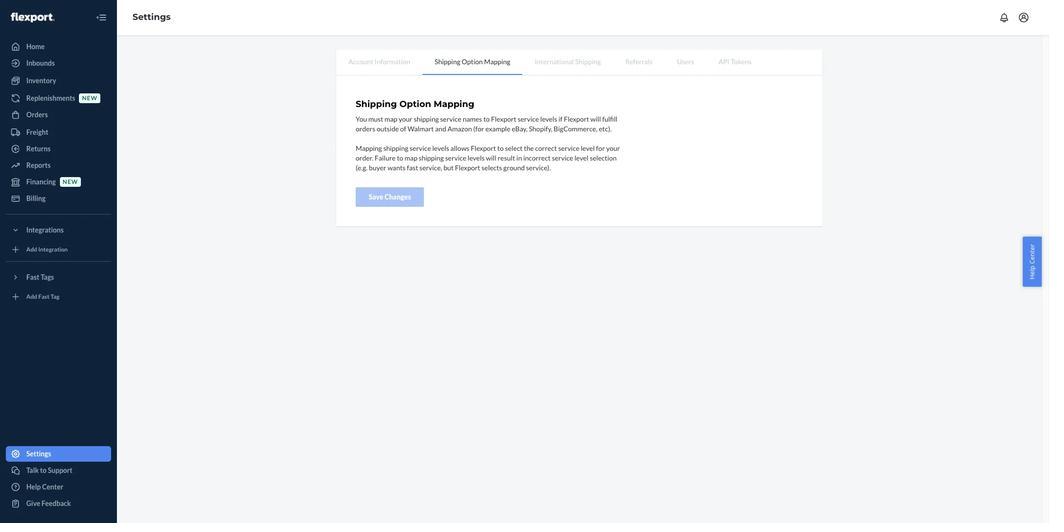 Task type: locate. For each thing, give the bounding box(es) containing it.
add left integration
[[26, 246, 37, 254]]

1 horizontal spatial your
[[606, 144, 620, 152]]

1 vertical spatial add
[[26, 294, 37, 301]]

2 horizontal spatial mapping
[[484, 58, 511, 66]]

allows
[[451, 144, 470, 152]]

0 horizontal spatial shipping
[[356, 99, 397, 110]]

0 vertical spatial option
[[462, 58, 483, 66]]

1 horizontal spatial settings
[[133, 12, 171, 22]]

tab list
[[336, 50, 823, 76]]

your up of
[[399, 115, 413, 123]]

will up the selects
[[486, 154, 497, 162]]

center
[[1028, 244, 1037, 264], [42, 484, 63, 492]]

1 vertical spatial help center
[[26, 484, 63, 492]]

flexport logo image
[[11, 13, 54, 22]]

map
[[385, 115, 398, 123], [405, 154, 418, 162]]

levels inside you must map your shipping service names to flexport service levels if flexport will fulfill orders outside of walmart and amazon (for example ebay, shopify, bigcommerce, etc).
[[540, 115, 557, 123]]

map up outside
[[385, 115, 398, 123]]

1 vertical spatial level
[[575, 154, 589, 162]]

1 horizontal spatial center
[[1028, 244, 1037, 264]]

tag
[[51, 294, 59, 301]]

2 horizontal spatial levels
[[540, 115, 557, 123]]

new down reports link
[[63, 179, 78, 186]]

service up ebay,
[[518, 115, 539, 123]]

(for
[[473, 125, 484, 133]]

0 horizontal spatial levels
[[432, 144, 449, 152]]

option inside 'tab'
[[462, 58, 483, 66]]

0 vertical spatial add
[[26, 246, 37, 254]]

level left selection
[[575, 154, 589, 162]]

help center
[[1028, 244, 1037, 280], [26, 484, 63, 492]]

1 horizontal spatial map
[[405, 154, 418, 162]]

1 horizontal spatial help center
[[1028, 244, 1037, 280]]

levels
[[540, 115, 557, 123], [432, 144, 449, 152], [468, 154, 485, 162]]

orders
[[26, 111, 48, 119]]

tokens
[[731, 58, 752, 66]]

settings
[[133, 12, 171, 22], [26, 450, 51, 459]]

you
[[356, 115, 367, 123]]

walmart
[[408, 125, 434, 133]]

levels left if
[[540, 115, 557, 123]]

to
[[484, 115, 490, 123], [498, 144, 504, 152], [397, 154, 403, 162], [40, 467, 47, 475]]

new
[[82, 95, 97, 102], [63, 179, 78, 186]]

changes
[[385, 193, 411, 201]]

will inside you must map your shipping service names to flexport service levels if flexport will fulfill orders outside of walmart and amazon (for example ebay, shopify, bigcommerce, etc).
[[591, 115, 601, 123]]

freight
[[26, 128, 48, 136]]

(e.g.
[[356, 164, 368, 172]]

orders link
[[6, 107, 111, 123]]

1 vertical spatial settings link
[[6, 447, 111, 463]]

inventory
[[26, 77, 56, 85]]

1 horizontal spatial will
[[591, 115, 601, 123]]

fast
[[26, 273, 39, 282], [38, 294, 49, 301]]

0 vertical spatial settings
[[133, 12, 171, 22]]

failure
[[375, 154, 396, 162]]

service down allows at the left of page
[[445, 154, 467, 162]]

0 horizontal spatial map
[[385, 115, 398, 123]]

0 vertical spatial center
[[1028, 244, 1037, 264]]

example
[[486, 125, 511, 133]]

billing link
[[6, 191, 111, 207]]

new up orders link
[[82, 95, 97, 102]]

1 horizontal spatial new
[[82, 95, 97, 102]]

ebay,
[[512, 125, 528, 133]]

add for add integration
[[26, 246, 37, 254]]

2 vertical spatial shipping
[[419, 154, 444, 162]]

flexport
[[491, 115, 517, 123], [564, 115, 589, 123], [471, 144, 496, 152], [455, 164, 480, 172]]

integrations button
[[6, 223, 111, 238]]

1 vertical spatial fast
[[38, 294, 49, 301]]

2 horizontal spatial shipping
[[575, 58, 601, 66]]

1 horizontal spatial levels
[[468, 154, 485, 162]]

add
[[26, 246, 37, 254], [26, 294, 37, 301]]

0 vertical spatial help center
[[1028, 244, 1037, 280]]

0 horizontal spatial will
[[486, 154, 497, 162]]

0 horizontal spatial your
[[399, 115, 413, 123]]

tags
[[41, 273, 54, 282]]

inbounds
[[26, 59, 55, 67]]

close navigation image
[[96, 12, 107, 23]]

account information tab
[[336, 50, 423, 74]]

shipping option mapping inside 'tab'
[[435, 58, 511, 66]]

0 horizontal spatial help center
[[26, 484, 63, 492]]

shopify,
[[529, 125, 553, 133]]

map up fast at the top
[[405, 154, 418, 162]]

0 vertical spatial settings link
[[133, 12, 171, 22]]

give
[[26, 500, 40, 508]]

in
[[517, 154, 522, 162]]

add fast tag
[[26, 294, 59, 301]]

1 vertical spatial your
[[606, 144, 620, 152]]

result
[[498, 154, 515, 162]]

to up "result"
[[498, 144, 504, 152]]

fast left tags
[[26, 273, 39, 282]]

0 vertical spatial shipping
[[414, 115, 439, 123]]

fast
[[407, 164, 418, 172]]

1 vertical spatial center
[[42, 484, 63, 492]]

mapping shipping service levels allows flexport to select the correct service level for your order.                 failure to map shipping service levels will result in incorrect service level selection (e.g. buyer wants fast service, but flexport selects ground service).
[[356, 144, 620, 172]]

service).
[[526, 164, 551, 172]]

your right for
[[606, 144, 620, 152]]

service,
[[420, 164, 442, 172]]

1 horizontal spatial option
[[462, 58, 483, 66]]

shipping
[[435, 58, 461, 66], [575, 58, 601, 66], [356, 99, 397, 110]]

2 add from the top
[[26, 294, 37, 301]]

returns
[[26, 145, 51, 153]]

outside
[[377, 125, 399, 133]]

levels up the selects
[[468, 154, 485, 162]]

service up amazon
[[440, 115, 462, 123]]

billing
[[26, 194, 46, 203]]

0 horizontal spatial settings link
[[6, 447, 111, 463]]

0 horizontal spatial mapping
[[356, 144, 382, 152]]

your
[[399, 115, 413, 123], [606, 144, 620, 152]]

1 horizontal spatial shipping
[[435, 58, 461, 66]]

1 vertical spatial map
[[405, 154, 418, 162]]

fast tags button
[[6, 270, 111, 286]]

0 vertical spatial fast
[[26, 273, 39, 282]]

shipping up the "failure"
[[383, 144, 409, 152]]

shipping option mapping
[[435, 58, 511, 66], [356, 99, 475, 110]]

will inside mapping shipping service levels allows flexport to select the correct service level for your order.                 failure to map shipping service levels will result in incorrect service level selection (e.g. buyer wants fast service, but flexport selects ground service).
[[486, 154, 497, 162]]

0 horizontal spatial help
[[26, 484, 41, 492]]

1 vertical spatial will
[[486, 154, 497, 162]]

1 vertical spatial settings
[[26, 450, 51, 459]]

1 add from the top
[[26, 246, 37, 254]]

option
[[462, 58, 483, 66], [400, 99, 431, 110]]

inbounds link
[[6, 56, 111, 71]]

level left for
[[581, 144, 595, 152]]

0 vertical spatial levels
[[540, 115, 557, 123]]

to up (for
[[484, 115, 490, 123]]

referrals tab
[[613, 50, 665, 74]]

1 horizontal spatial mapping
[[434, 99, 475, 110]]

shipping option mapping tab
[[423, 50, 523, 75]]

add down fast tags in the bottom of the page
[[26, 294, 37, 301]]

will
[[591, 115, 601, 123], [486, 154, 497, 162]]

flexport down (for
[[471, 144, 496, 152]]

1 vertical spatial option
[[400, 99, 431, 110]]

to right talk
[[40, 467, 47, 475]]

level
[[581, 144, 595, 152], [575, 154, 589, 162]]

0 horizontal spatial settings
[[26, 450, 51, 459]]

help inside button
[[1028, 266, 1037, 280]]

open notifications image
[[999, 12, 1010, 23]]

0 horizontal spatial new
[[63, 179, 78, 186]]

levels left allows at the left of page
[[432, 144, 449, 152]]

home
[[26, 42, 45, 51]]

fulfill
[[602, 115, 618, 123]]

0 vertical spatial help
[[1028, 266, 1037, 280]]

give feedback button
[[6, 497, 111, 512]]

new for replenishments
[[82, 95, 97, 102]]

help
[[1028, 266, 1037, 280], [26, 484, 41, 492]]

shipping
[[414, 115, 439, 123], [383, 144, 409, 152], [419, 154, 444, 162]]

1 vertical spatial new
[[63, 179, 78, 186]]

tab list containing account information
[[336, 50, 823, 76]]

will up 'etc).' on the top right of page
[[591, 115, 601, 123]]

1 horizontal spatial help
[[1028, 266, 1037, 280]]

fast left tag
[[38, 294, 49, 301]]

your inside mapping shipping service levels allows flexport to select the correct service level for your order.                 failure to map shipping service levels will result in incorrect service level selection (e.g. buyer wants fast service, but flexport selects ground service).
[[606, 144, 620, 152]]

shipping up service,
[[419, 154, 444, 162]]

help center link
[[6, 480, 111, 496]]

2 vertical spatial mapping
[[356, 144, 382, 152]]

give feedback
[[26, 500, 71, 508]]

service
[[440, 115, 462, 123], [518, 115, 539, 123], [410, 144, 431, 152], [558, 144, 580, 152], [445, 154, 467, 162], [552, 154, 573, 162]]

0 vertical spatial map
[[385, 115, 398, 123]]

0 vertical spatial shipping option mapping
[[435, 58, 511, 66]]

shipping up "walmart"
[[414, 115, 439, 123]]

fast tags
[[26, 273, 54, 282]]

to inside you must map your shipping service names to flexport service levels if flexport will fulfill orders outside of walmart and amazon (for example ebay, shopify, bigcommerce, etc).
[[484, 115, 490, 123]]

correct
[[535, 144, 557, 152]]

0 vertical spatial new
[[82, 95, 97, 102]]

0 vertical spatial your
[[399, 115, 413, 123]]

0 vertical spatial mapping
[[484, 58, 511, 66]]

0 vertical spatial will
[[591, 115, 601, 123]]



Task type: describe. For each thing, give the bounding box(es) containing it.
account
[[349, 58, 373, 66]]

account information
[[349, 58, 410, 66]]

mapping inside mapping shipping service levels allows flexport to select the correct service level for your order.                 failure to map shipping service levels will result in incorrect service level selection (e.g. buyer wants fast service, but flexport selects ground service).
[[356, 144, 382, 152]]

help center inside button
[[1028, 244, 1037, 280]]

api tokens tab
[[707, 50, 764, 74]]

freight link
[[6, 125, 111, 140]]

mapping inside 'tab'
[[484, 58, 511, 66]]

1 vertical spatial levels
[[432, 144, 449, 152]]

1 vertical spatial mapping
[[434, 99, 475, 110]]

shipping inside shipping option mapping 'tab'
[[435, 58, 461, 66]]

international
[[535, 58, 574, 66]]

service down bigcommerce,
[[558, 144, 580, 152]]

help center button
[[1023, 237, 1042, 287]]

0 vertical spatial level
[[581, 144, 595, 152]]

2 vertical spatial levels
[[468, 154, 485, 162]]

service down correct
[[552, 154, 573, 162]]

bigcommerce,
[[554, 125, 598, 133]]

etc).
[[599, 125, 612, 133]]

talk to support
[[26, 467, 72, 475]]

financing
[[26, 178, 56, 186]]

of
[[400, 125, 406, 133]]

the
[[524, 144, 534, 152]]

fast inside dropdown button
[[26, 273, 39, 282]]

for
[[596, 144, 605, 152]]

your inside you must map your shipping service names to flexport service levels if flexport will fulfill orders outside of walmart and amazon (for example ebay, shopify, bigcommerce, etc).
[[399, 115, 413, 123]]

integrations
[[26, 226, 64, 234]]

referrals
[[625, 58, 653, 66]]

1 vertical spatial shipping
[[383, 144, 409, 152]]

save changes
[[369, 193, 411, 201]]

talk to support button
[[6, 464, 111, 479]]

returns link
[[6, 141, 111, 157]]

flexport right but
[[455, 164, 480, 172]]

save
[[369, 193, 383, 201]]

reports
[[26, 161, 51, 170]]

you must map your shipping service names to flexport service levels if flexport will fulfill orders outside of walmart and amazon (for example ebay, shopify, bigcommerce, etc).
[[356, 115, 618, 133]]

shipping inside international shipping "tab"
[[575, 58, 601, 66]]

add for add fast tag
[[26, 294, 37, 301]]

1 vertical spatial shipping option mapping
[[356, 99, 475, 110]]

save changes button
[[356, 188, 424, 207]]

order.
[[356, 154, 374, 162]]

users tab
[[665, 50, 707, 74]]

users
[[677, 58, 694, 66]]

integration
[[38, 246, 68, 254]]

to up wants
[[397, 154, 403, 162]]

map inside mapping shipping service levels allows flexport to select the correct service level for your order.                 failure to map shipping service levels will result in incorrect service level selection (e.g. buyer wants fast service, but flexport selects ground service).
[[405, 154, 418, 162]]

add integration
[[26, 246, 68, 254]]

if
[[559, 115, 563, 123]]

select
[[505, 144, 523, 152]]

home link
[[6, 39, 111, 55]]

selection
[[590, 154, 617, 162]]

names
[[463, 115, 482, 123]]

map inside you must map your shipping service names to flexport service levels if flexport will fulfill orders outside of walmart and amazon (for example ebay, shopify, bigcommerce, etc).
[[385, 115, 398, 123]]

and
[[435, 125, 446, 133]]

amazon
[[448, 125, 472, 133]]

0 horizontal spatial center
[[42, 484, 63, 492]]

api tokens
[[719, 58, 752, 66]]

must
[[368, 115, 383, 123]]

inventory link
[[6, 73, 111, 89]]

ground
[[504, 164, 525, 172]]

service down "walmart"
[[410, 144, 431, 152]]

feedback
[[42, 500, 71, 508]]

shipping inside you must map your shipping service names to flexport service levels if flexport will fulfill orders outside of walmart and amazon (for example ebay, shopify, bigcommerce, etc).
[[414, 115, 439, 123]]

api
[[719, 58, 730, 66]]

1 horizontal spatial settings link
[[133, 12, 171, 22]]

orders
[[356, 125, 375, 133]]

add fast tag link
[[6, 290, 111, 305]]

open account menu image
[[1018, 12, 1030, 23]]

wants
[[388, 164, 406, 172]]

buyer
[[369, 164, 386, 172]]

international shipping tab
[[523, 50, 613, 74]]

support
[[48, 467, 72, 475]]

information
[[375, 58, 410, 66]]

reports link
[[6, 158, 111, 174]]

0 horizontal spatial option
[[400, 99, 431, 110]]

1 vertical spatial help
[[26, 484, 41, 492]]

flexport up example
[[491, 115, 517, 123]]

selects
[[482, 164, 502, 172]]

replenishments
[[26, 94, 75, 102]]

new for financing
[[63, 179, 78, 186]]

flexport up bigcommerce,
[[564, 115, 589, 123]]

center inside button
[[1028, 244, 1037, 264]]

incorrect
[[523, 154, 551, 162]]

but
[[444, 164, 454, 172]]

add integration link
[[6, 242, 111, 258]]

to inside button
[[40, 467, 47, 475]]

talk
[[26, 467, 39, 475]]

international shipping
[[535, 58, 601, 66]]



Task type: vqa. For each thing, say whether or not it's contained in the screenshot.
Close Navigation image
yes



